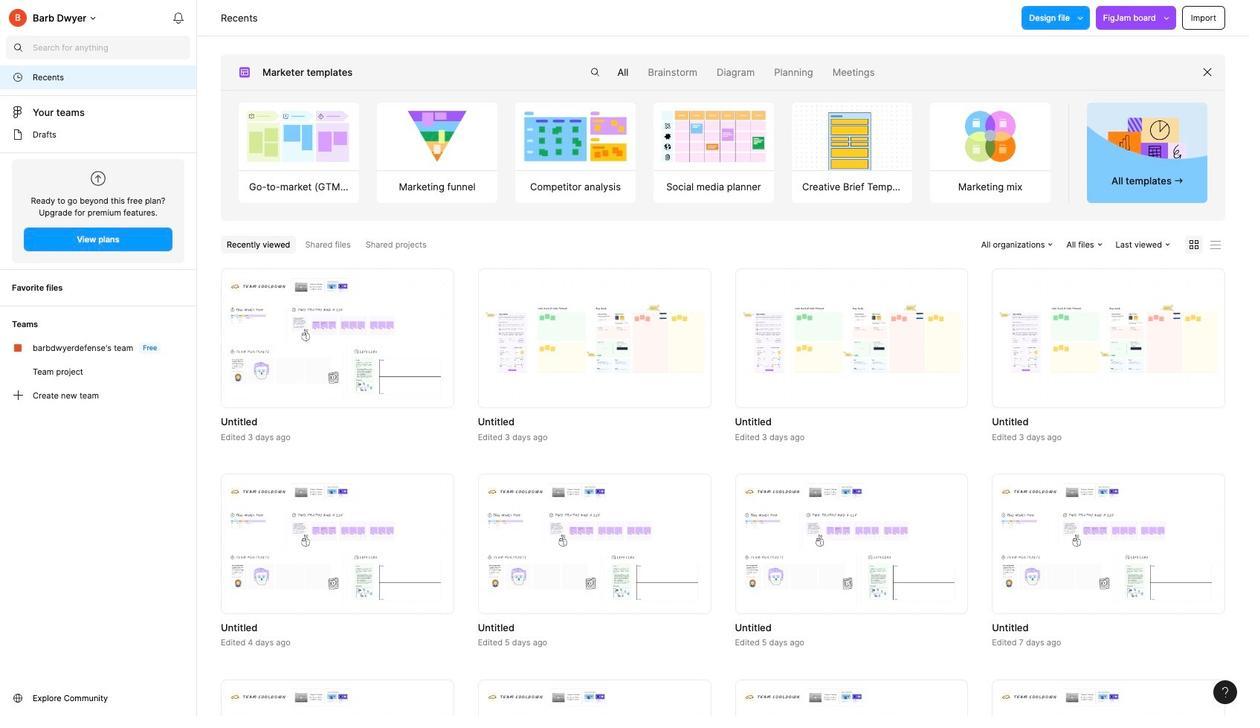 Task type: locate. For each thing, give the bounding box(es) containing it.
page 16 image
[[12, 129, 24, 141]]

search 32 image up competitor analysis image
[[583, 60, 607, 84]]

0 vertical spatial search 32 image
[[6, 36, 30, 59]]

search 32 image up recent 16 icon in the left of the page
[[6, 36, 30, 59]]

file thumbnail image
[[228, 278, 447, 399], [485, 304, 704, 372], [742, 304, 961, 372], [1000, 304, 1218, 372], [228, 483, 447, 604], [485, 483, 704, 604], [742, 483, 961, 604], [1000, 483, 1218, 604], [228, 689, 447, 716], [485, 689, 704, 716], [742, 689, 961, 716], [1000, 689, 1218, 716]]

marketing mix image
[[931, 103, 1050, 170]]

search 32 image
[[6, 36, 30, 59], [583, 60, 607, 84]]

community 16 image
[[12, 692, 24, 704]]

go-to-market (gtm) strategy image
[[239, 103, 359, 170]]

0 horizontal spatial search 32 image
[[6, 36, 30, 59]]

1 horizontal spatial search 32 image
[[583, 60, 607, 84]]



Task type: describe. For each thing, give the bounding box(es) containing it.
bell 32 image
[[167, 6, 190, 30]]

1 vertical spatial search 32 image
[[583, 60, 607, 84]]

creative brief template image
[[785, 103, 920, 170]]

recent 16 image
[[12, 71, 24, 83]]

marketing funnel image
[[377, 103, 497, 170]]

Search for anything text field
[[33, 42, 190, 54]]

competitor analysis image
[[515, 103, 636, 170]]

see all all templates image
[[1108, 117, 1187, 169]]

social media planner image
[[654, 103, 774, 170]]



Task type: vqa. For each thing, say whether or not it's contained in the screenshot.
Ex: A weekly team meeting, starting with an ice breaker field
no



